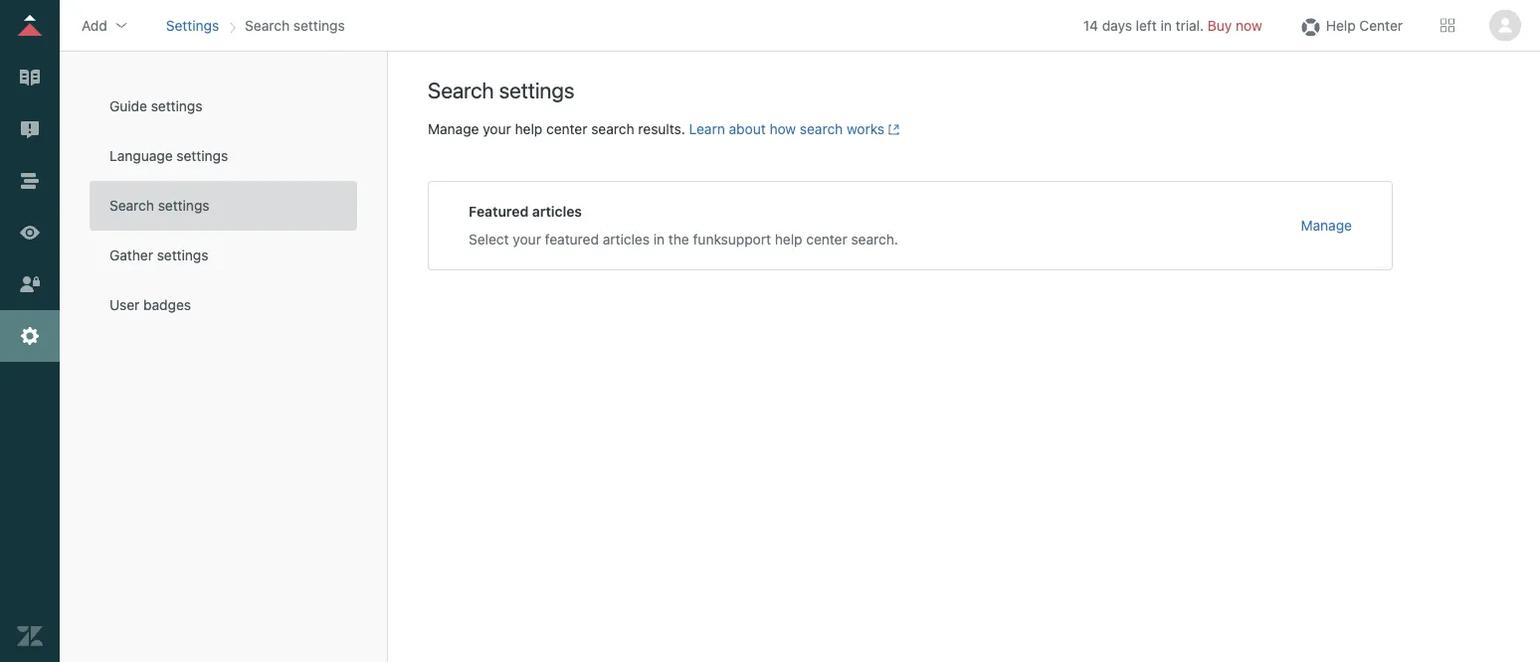 Task type: vqa. For each thing, say whether or not it's contained in the screenshot.
type on the bottom
no



Task type: locate. For each thing, give the bounding box(es) containing it.
user badges
[[109, 297, 191, 314]]

1 horizontal spatial your
[[513, 231, 541, 248]]

center
[[547, 121, 588, 137], [807, 231, 848, 248]]

1 horizontal spatial articles
[[603, 231, 650, 248]]

help up featured articles
[[515, 121, 543, 137]]

1 horizontal spatial manage
[[1302, 218, 1353, 234]]

0 vertical spatial manage
[[428, 121, 479, 137]]

0 horizontal spatial search
[[592, 121, 635, 137]]

1 vertical spatial your
[[513, 231, 541, 248]]

settings for search settings link
[[158, 198, 210, 214]]

language settings
[[109, 148, 228, 164]]

add button
[[76, 10, 135, 40]]

center left search.
[[807, 231, 848, 248]]

help center
[[1327, 17, 1404, 33]]

learn about how search works link
[[689, 121, 900, 137]]

1 horizontal spatial search settings
[[245, 17, 345, 33]]

1 horizontal spatial in
[[1161, 17, 1173, 33]]

in right left
[[1161, 17, 1173, 33]]

(opens in a new tab) image
[[885, 124, 900, 136]]

settings
[[294, 17, 345, 33], [499, 77, 575, 103], [151, 98, 203, 114], [177, 148, 228, 164], [158, 198, 210, 214], [157, 247, 209, 264]]

1 vertical spatial in
[[654, 231, 665, 248]]

search right how
[[800, 121, 843, 137]]

1 vertical spatial manage
[[1302, 218, 1353, 234]]

0 horizontal spatial manage
[[428, 121, 479, 137]]

0 horizontal spatial in
[[654, 231, 665, 248]]

0 vertical spatial search
[[245, 17, 290, 33]]

0 horizontal spatial articles
[[532, 204, 582, 220]]

learn
[[689, 121, 725, 137]]

select
[[469, 231, 509, 248]]

1 horizontal spatial center
[[807, 231, 848, 248]]

gather
[[109, 247, 153, 264]]

settings for language settings link
[[177, 148, 228, 164]]

search settings link
[[90, 181, 357, 231]]

0 vertical spatial search settings
[[245, 17, 345, 33]]

0 vertical spatial articles
[[532, 204, 582, 220]]

learn about how search works
[[689, 121, 885, 137]]

settings image
[[17, 324, 43, 349]]

2 vertical spatial search settings
[[109, 198, 210, 214]]

your down featured articles
[[513, 231, 541, 248]]

0 horizontal spatial search settings
[[109, 198, 210, 214]]

guide settings
[[109, 98, 203, 114]]

user badges link
[[90, 281, 357, 330]]

center up featured articles
[[547, 121, 588, 137]]

0 vertical spatial center
[[547, 121, 588, 137]]

2 vertical spatial search
[[109, 198, 154, 214]]

settings
[[166, 17, 219, 33]]

help
[[1327, 17, 1356, 33]]

help right funksupport
[[775, 231, 803, 248]]

2 horizontal spatial search
[[428, 77, 494, 103]]

search
[[245, 17, 290, 33], [428, 77, 494, 103], [109, 198, 154, 214]]

1 horizontal spatial search
[[800, 121, 843, 137]]

0 vertical spatial your
[[483, 121, 511, 137]]

navigation
[[162, 10, 349, 40]]

articles left the
[[603, 231, 650, 248]]

buy
[[1208, 17, 1233, 33]]

articles up featured
[[532, 204, 582, 220]]

about
[[729, 121, 766, 137]]

manage articles image
[[17, 65, 43, 91]]

settings link
[[166, 17, 219, 33]]

settings for gather settings link
[[157, 247, 209, 264]]

trial.
[[1176, 17, 1205, 33]]

1 search from the left
[[592, 121, 635, 137]]

0 vertical spatial in
[[1161, 17, 1173, 33]]

1 horizontal spatial search
[[245, 17, 290, 33]]

search settings inside search settings link
[[109, 198, 210, 214]]

featured articles
[[469, 204, 582, 220]]

1 vertical spatial search
[[428, 77, 494, 103]]

gather settings
[[109, 247, 209, 264]]

0 horizontal spatial center
[[547, 121, 588, 137]]

navigation containing settings
[[162, 10, 349, 40]]

your up featured
[[483, 121, 511, 137]]

user
[[109, 297, 140, 314]]

your for select
[[513, 231, 541, 248]]

1 vertical spatial search settings
[[428, 77, 575, 103]]

0 horizontal spatial help
[[515, 121, 543, 137]]

2 search from the left
[[800, 121, 843, 137]]

funksupport
[[693, 231, 771, 248]]

language settings link
[[90, 131, 357, 181]]

search
[[592, 121, 635, 137], [800, 121, 843, 137]]

manage
[[428, 121, 479, 137], [1302, 218, 1353, 234]]

1 vertical spatial help
[[775, 231, 803, 248]]

search.
[[852, 231, 899, 248]]

2 horizontal spatial search settings
[[428, 77, 575, 103]]

in
[[1161, 17, 1173, 33], [654, 231, 665, 248]]

zendesk image
[[17, 624, 43, 650]]

search settings
[[245, 17, 345, 33], [428, 77, 575, 103], [109, 198, 210, 214]]

14 days left in trial. buy now
[[1084, 17, 1263, 33]]

your
[[483, 121, 511, 137], [513, 231, 541, 248]]

select your featured articles in the funksupport help center search.
[[469, 231, 899, 248]]

arrange content image
[[17, 168, 43, 194]]

0 horizontal spatial your
[[483, 121, 511, 137]]

articles
[[532, 204, 582, 220], [603, 231, 650, 248]]

manage link
[[1302, 216, 1353, 236]]

14
[[1084, 17, 1099, 33]]

search left results.
[[592, 121, 635, 137]]

results.
[[638, 121, 686, 137]]

in left the
[[654, 231, 665, 248]]

help
[[515, 121, 543, 137], [775, 231, 803, 248]]

help center button
[[1293, 10, 1410, 40]]



Task type: describe. For each thing, give the bounding box(es) containing it.
customize design image
[[17, 220, 43, 246]]

how
[[770, 121, 796, 137]]

manage for manage your help center search results.
[[428, 121, 479, 137]]

add
[[82, 17, 107, 33]]

left
[[1136, 17, 1157, 33]]

manage for manage
[[1302, 218, 1353, 234]]

featured
[[469, 204, 529, 220]]

badges
[[144, 297, 191, 314]]

0 horizontal spatial search
[[109, 198, 154, 214]]

settings for "guide settings" link
[[151, 98, 203, 114]]

moderate content image
[[17, 116, 43, 142]]

your for manage
[[483, 121, 511, 137]]

days
[[1103, 17, 1133, 33]]

the
[[669, 231, 690, 248]]

manage your help center search results.
[[428, 121, 689, 137]]

featured
[[545, 231, 599, 248]]

now
[[1236, 17, 1263, 33]]

center
[[1360, 17, 1404, 33]]

guide
[[109, 98, 147, 114]]

gather settings link
[[90, 231, 357, 281]]

settings inside navigation
[[294, 17, 345, 33]]

search settings inside navigation
[[245, 17, 345, 33]]

1 vertical spatial center
[[807, 231, 848, 248]]

1 vertical spatial articles
[[603, 231, 650, 248]]

0 vertical spatial help
[[515, 121, 543, 137]]

works
[[847, 121, 885, 137]]

user permissions image
[[17, 272, 43, 298]]

search inside navigation
[[245, 17, 290, 33]]

zendesk products image
[[1441, 18, 1455, 32]]

1 horizontal spatial help
[[775, 231, 803, 248]]

language
[[109, 148, 173, 164]]

guide settings link
[[90, 82, 357, 131]]



